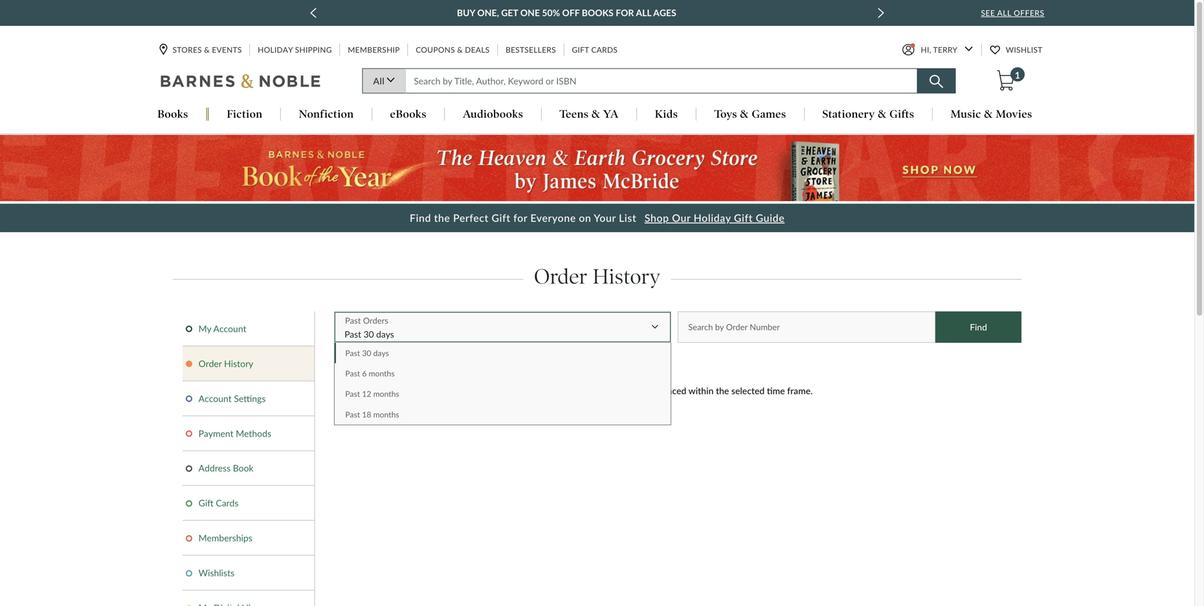 Task type: locate. For each thing, give the bounding box(es) containing it.
0 vertical spatial gift cards link
[[571, 44, 619, 56]]

account settings
[[199, 393, 266, 404]]

circle image inside memberships link
[[186, 536, 192, 542]]

1 vertical spatial holiday
[[694, 212, 731, 224]]

circle image for account
[[186, 396, 192, 402]]

order history
[[534, 264, 661, 289], [199, 358, 253, 369]]

past left 12
[[345, 390, 360, 399]]

1 horizontal spatial gift cards link
[[571, 44, 619, 56]]

memberships link
[[186, 533, 310, 544]]

1 circle image from the top
[[186, 326, 192, 333]]

see
[[981, 8, 996, 17]]

gift cards link up memberships link
[[186, 498, 310, 509]]

1 vertical spatial gift cards link
[[186, 498, 310, 509]]

0 horizontal spatial gift cards link
[[186, 498, 310, 509]]

for left ages
[[545, 7, 563, 18]]

5 circle image from the top
[[186, 536, 192, 542]]

order history down my account at the bottom of the page
[[199, 358, 253, 369]]

list box inside order history main content
[[334, 343, 672, 426]]

None submit
[[936, 312, 1022, 343]]

2 circle image from the top
[[186, 396, 192, 402]]

None field
[[406, 68, 918, 94]]

0 horizontal spatial order
[[199, 358, 222, 369]]

& for gifts
[[878, 107, 887, 121]]

all down "membership" link
[[373, 75, 385, 86]]

teens & ya
[[560, 107, 619, 121]]

past left the '6'
[[345, 369, 360, 378]]

12
[[362, 390, 371, 399]]

past left 30 at the bottom left
[[345, 349, 360, 358]]

wishlist
[[1006, 45, 1043, 54]]

ebooks button
[[372, 107, 445, 122]]

games
[[752, 107, 787, 121]]

1 vertical spatial months
[[373, 390, 399, 399]]

could
[[559, 386, 581, 397]]

holiday
[[258, 45, 293, 54], [694, 212, 731, 224]]

& right toys
[[740, 107, 749, 121]]

see all offers
[[981, 8, 1045, 17]]

we
[[543, 386, 557, 397]]

0 vertical spatial for
[[545, 7, 563, 18]]

the right the within
[[716, 386, 729, 397]]

user image
[[902, 44, 915, 56]]

2 vertical spatial months
[[373, 410, 399, 420]]

cards
[[591, 45, 618, 54], [216, 498, 239, 509]]

gift right perfect
[[492, 212, 511, 224]]

gifts
[[890, 107, 915, 121]]

history up account settings
[[224, 358, 253, 369]]

circle image inside account settings link
[[186, 396, 192, 402]]

3 past from the top
[[345, 390, 360, 399]]

past left 18
[[345, 410, 360, 420]]

1 vertical spatial circle image
[[186, 466, 192, 472]]

Search by Order Number text field
[[678, 312, 936, 343]]

cards inside order history main content
[[216, 498, 239, 509]]

1 horizontal spatial holiday
[[694, 212, 731, 224]]

all left ages
[[565, 7, 580, 18]]

0 horizontal spatial for
[[514, 212, 528, 224]]

previous slide / item image
[[310, 8, 317, 18]]

toys & games button
[[697, 107, 804, 122]]

circle image
[[186, 361, 192, 367], [186, 466, 192, 472], [186, 606, 192, 607]]

search image
[[930, 75, 944, 88]]

get
[[430, 7, 447, 18]]

frame.
[[787, 386, 813, 397]]

address
[[199, 463, 231, 474]]

terry
[[934, 45, 958, 54]]

0 vertical spatial circle image
[[186, 361, 192, 367]]

the
[[434, 212, 450, 224], [716, 386, 729, 397]]

1 horizontal spatial books
[[511, 7, 543, 18]]

circle image inside payment methods link
[[186, 431, 192, 437]]

cards down address book
[[216, 498, 239, 509]]

list box containing past 30 days
[[334, 343, 672, 426]]

0 vertical spatial cards
[[591, 45, 618, 54]]

books
[[511, 7, 543, 18], [158, 107, 188, 121]]

all inside 'link'
[[565, 7, 580, 18]]

cards down ages
[[591, 45, 618, 54]]

0 horizontal spatial books
[[158, 107, 188, 121]]

list box
[[334, 343, 672, 426]]

toys
[[715, 107, 738, 121]]

days
[[373, 349, 389, 358]]

find the perfect gift for everyone on your list shop our holiday gift guide
[[410, 212, 785, 224]]

1 horizontal spatial order history
[[534, 264, 661, 289]]

1 vertical spatial cards
[[216, 498, 239, 509]]

1 past from the top
[[345, 349, 360, 358]]

movies
[[996, 107, 1033, 121]]

my
[[199, 323, 211, 334]]

hi, terry
[[921, 45, 958, 54]]

gift cards down address
[[199, 498, 239, 509]]

3 circle image from the top
[[186, 431, 192, 437]]

for inside 'link'
[[545, 7, 563, 18]]

circle image inside order history link
[[186, 361, 192, 367]]

0 vertical spatial the
[[434, 212, 450, 224]]

books button
[[140, 107, 206, 122]]

everyone
[[531, 212, 576, 224]]

the right find
[[434, 212, 450, 224]]

one
[[449, 7, 469, 18]]

on
[[579, 212, 592, 224]]

past 12 months link
[[335, 384, 671, 405]]

all link
[[362, 68, 406, 94]]

50%
[[471, 7, 489, 18]]

1 vertical spatial for
[[514, 212, 528, 224]]

shipping
[[295, 45, 332, 54]]

1 vertical spatial gift cards
[[199, 498, 239, 509]]

gift
[[572, 45, 589, 54], [492, 212, 511, 224], [734, 212, 753, 224], [199, 498, 214, 509]]

holiday left shipping
[[258, 45, 293, 54]]

0 vertical spatial gift cards
[[572, 45, 618, 54]]

2 horizontal spatial all
[[998, 8, 1012, 17]]

1 horizontal spatial for
[[545, 7, 563, 18]]

1 vertical spatial the
[[716, 386, 729, 397]]

1 vertical spatial books
[[158, 107, 188, 121]]

all right see
[[998, 8, 1012, 17]]

order history down the find the perfect gift for everyone on your list shop our holiday gift guide
[[534, 264, 661, 289]]

1 vertical spatial order history
[[199, 358, 253, 369]]

months
[[369, 369, 395, 378], [373, 390, 399, 399], [373, 410, 399, 420]]

circle image inside my account link
[[186, 326, 192, 333]]

& left the ya on the top right
[[592, 107, 601, 121]]

stores
[[173, 45, 202, 54]]

none submit inside order history main content
[[936, 312, 1022, 343]]

order down the everyone
[[534, 264, 588, 289]]

0 vertical spatial holiday
[[258, 45, 293, 54]]

0 horizontal spatial order history
[[199, 358, 253, 369]]

0 vertical spatial books
[[511, 7, 543, 18]]

gift cards link down ages
[[571, 44, 619, 56]]

& left deals
[[457, 45, 463, 54]]

address book
[[199, 463, 254, 474]]

history down list
[[593, 264, 661, 289]]

1 vertical spatial account
[[199, 393, 232, 404]]

1 vertical spatial order
[[199, 358, 222, 369]]

4 past from the top
[[345, 410, 360, 420]]

audiobooks
[[463, 107, 523, 121]]

0 vertical spatial months
[[369, 369, 395, 378]]

4 circle image from the top
[[186, 501, 192, 507]]

shop
[[645, 212, 669, 224]]

past 6 months
[[345, 369, 395, 378]]

months for past 18 months
[[373, 410, 399, 420]]

circle image for order
[[186, 361, 192, 367]]

& left gifts
[[878, 107, 887, 121]]

1 horizontal spatial all
[[565, 7, 580, 18]]

past 6 months link
[[335, 364, 671, 384]]

gift cards down ages
[[572, 45, 618, 54]]

gift cards link for address book link
[[186, 498, 310, 509]]

& right stores
[[204, 45, 210, 54]]

1 horizontal spatial order
[[534, 264, 588, 289]]

2 circle image from the top
[[186, 466, 192, 472]]

your
[[594, 212, 616, 224]]

6
[[362, 369, 367, 378]]

0 horizontal spatial all
[[373, 75, 385, 86]]

order down my
[[199, 358, 222, 369]]

logo image
[[161, 73, 322, 92]]

past
[[345, 349, 360, 358], [345, 369, 360, 378], [345, 390, 360, 399], [345, 410, 360, 420]]

6 circle image from the top
[[186, 571, 192, 577]]

all
[[565, 7, 580, 18], [998, 8, 1012, 17], [373, 75, 385, 86]]

account right my
[[213, 323, 246, 334]]

& for deals
[[457, 45, 463, 54]]

circle image inside gift cards link
[[186, 501, 192, 507]]

0 vertical spatial account
[[213, 323, 246, 334]]

order
[[534, 264, 588, 289], [199, 358, 222, 369]]

find
[[410, 212, 431, 224]]

for inside order history main content
[[514, 212, 528, 224]]

teens & ya button
[[542, 107, 637, 122]]

30
[[362, 349, 371, 358]]

for left the everyone
[[514, 212, 528, 224]]

circle image inside address book link
[[186, 466, 192, 472]]

cart image
[[997, 70, 1015, 91]]

memberships
[[199, 533, 252, 544]]

account settings link
[[186, 393, 310, 404]]

& right music
[[985, 107, 993, 121]]

circle image for my
[[186, 326, 192, 333]]

& for events
[[204, 45, 210, 54]]

months right 12
[[373, 390, 399, 399]]

1 circle image from the top
[[186, 361, 192, 367]]

history
[[593, 264, 661, 289], [224, 358, 253, 369]]

we could not find any orders placed within the selected time frame.
[[543, 386, 813, 397]]

find
[[599, 386, 614, 397]]

0 horizontal spatial gift cards
[[199, 498, 239, 509]]

holiday right our
[[694, 212, 731, 224]]

2 vertical spatial circle image
[[186, 606, 192, 607]]

1 vertical spatial history
[[224, 358, 253, 369]]

off
[[491, 7, 509, 18]]

past 18 months
[[345, 410, 399, 420]]

months right the '6'
[[369, 369, 395, 378]]

gift cards link
[[571, 44, 619, 56], [186, 498, 310, 509]]

deals
[[465, 45, 490, 54]]

2 past from the top
[[345, 369, 360, 378]]

book
[[233, 463, 254, 474]]

circle image
[[186, 326, 192, 333], [186, 396, 192, 402], [186, 431, 192, 437], [186, 501, 192, 507], [186, 536, 192, 542], [186, 571, 192, 577]]

bestsellers
[[506, 45, 556, 54]]

0 horizontal spatial cards
[[216, 498, 239, 509]]

months right 18
[[373, 410, 399, 420]]

account left settings
[[199, 393, 232, 404]]

0 vertical spatial history
[[593, 264, 661, 289]]



Task type: describe. For each thing, give the bounding box(es) containing it.
toys & games
[[715, 107, 787, 121]]

past for past 6 months
[[345, 369, 360, 378]]

1 horizontal spatial gift cards
[[572, 45, 618, 54]]

gift down ages
[[572, 45, 589, 54]]

Search by Title, Author, Keyword or ISBN text field
[[406, 68, 918, 94]]

order history main content
[[0, 134, 1195, 607]]

circle image for payment
[[186, 431, 192, 437]]

coupons & deals
[[416, 45, 490, 54]]

1
[[1015, 70, 1021, 81]]

holiday shipping link
[[257, 44, 333, 56]]

& for ya
[[592, 107, 601, 121]]

order history link
[[186, 358, 310, 369]]

ebooks
[[390, 107, 427, 121]]

ages
[[582, 7, 605, 18]]

stores & events
[[173, 45, 242, 54]]

hi, terry button
[[902, 43, 973, 56]]

settings
[[234, 393, 266, 404]]

payment methods
[[199, 428, 271, 439]]

buy
[[386, 7, 404, 18]]

within
[[689, 386, 714, 397]]

1 horizontal spatial cards
[[591, 45, 618, 54]]

music & movies button
[[933, 107, 1051, 122]]

offers
[[1014, 8, 1045, 17]]

my account
[[199, 323, 246, 334]]

buy one, get one 50% off books for all ages
[[386, 7, 605, 18]]

circle image for address
[[186, 466, 192, 472]]

wishlists link
[[186, 568, 310, 579]]

1 button
[[996, 67, 1025, 92]]

perfect
[[453, 212, 489, 224]]

not
[[583, 386, 596, 397]]

circle image inside 'wishlists' link
[[186, 571, 192, 577]]

0 vertical spatial order
[[534, 264, 588, 289]]

& for games
[[740, 107, 749, 121]]

gift cards link for bestsellers link
[[571, 44, 619, 56]]

payment
[[199, 428, 234, 439]]

membership
[[348, 45, 400, 54]]

wishlists
[[199, 568, 235, 579]]

gift left guide at the top
[[734, 212, 753, 224]]

months for past 6 months
[[369, 369, 395, 378]]

holiday shipping
[[258, 45, 332, 54]]

coupons & deals link
[[415, 44, 491, 56]]

payment methods link
[[186, 428, 310, 439]]

music
[[951, 107, 982, 121]]

& for movies
[[985, 107, 993, 121]]

barnes & noble book of the year! the heaven & earth grocery store. shop now image
[[0, 135, 1195, 202]]

events
[[212, 45, 242, 54]]

books inside 'link'
[[511, 7, 543, 18]]

one,
[[406, 7, 428, 18]]

next slide / item image
[[878, 8, 885, 18]]

orders
[[633, 386, 658, 397]]

0 vertical spatial order history
[[534, 264, 661, 289]]

guide
[[756, 212, 785, 224]]

time
[[767, 386, 785, 397]]

see all offers link
[[981, 8, 1045, 17]]

fiction button
[[209, 107, 281, 122]]

down arrow image
[[965, 46, 973, 51]]

coupons
[[416, 45, 455, 54]]

audiobooks button
[[445, 107, 541, 122]]

past for past 30 days
[[345, 349, 360, 358]]

past 30 days link
[[335, 343, 671, 364]]

18
[[362, 410, 371, 420]]

months for past 12 months
[[373, 390, 399, 399]]

circle image for gift
[[186, 501, 192, 507]]

teens
[[560, 107, 589, 121]]

past 30 days
[[345, 349, 389, 358]]

hi,
[[921, 45, 932, 54]]

stationery
[[823, 107, 875, 121]]

fiction
[[227, 107, 263, 121]]

stores & events link
[[160, 44, 243, 56]]

music & movies
[[951, 107, 1033, 121]]

holiday inside order history main content
[[694, 212, 731, 224]]

nonfiction
[[299, 107, 354, 121]]

books inside button
[[158, 107, 188, 121]]

gift cards inside order history main content
[[199, 498, 239, 509]]

3 circle image from the top
[[186, 606, 192, 607]]

selected
[[732, 386, 765, 397]]

gift down address
[[199, 498, 214, 509]]

my account link
[[186, 323, 310, 334]]

membership link
[[347, 44, 401, 56]]

1 horizontal spatial history
[[593, 264, 661, 289]]

wishlist link
[[991, 44, 1044, 56]]

past 18 months link
[[335, 405, 671, 425]]

past for past 12 months
[[345, 390, 360, 399]]

0 horizontal spatial holiday
[[258, 45, 293, 54]]

placed
[[661, 386, 687, 397]]

kids button
[[637, 107, 696, 122]]

ya
[[603, 107, 619, 121]]

nonfiction button
[[281, 107, 372, 122]]

0 horizontal spatial history
[[224, 358, 253, 369]]

0 horizontal spatial the
[[434, 212, 450, 224]]

methods
[[236, 428, 271, 439]]

past for past 18 months
[[345, 410, 360, 420]]

bestsellers link
[[504, 44, 557, 56]]

1 horizontal spatial the
[[716, 386, 729, 397]]

stationery & gifts button
[[805, 107, 933, 122]]

buy one, get one 50% off books for all ages link
[[386, 5, 605, 21]]

address book link
[[186, 463, 310, 474]]

kids
[[655, 107, 678, 121]]



Task type: vqa. For each thing, say whether or not it's contained in the screenshot.
the bottommost months
yes



